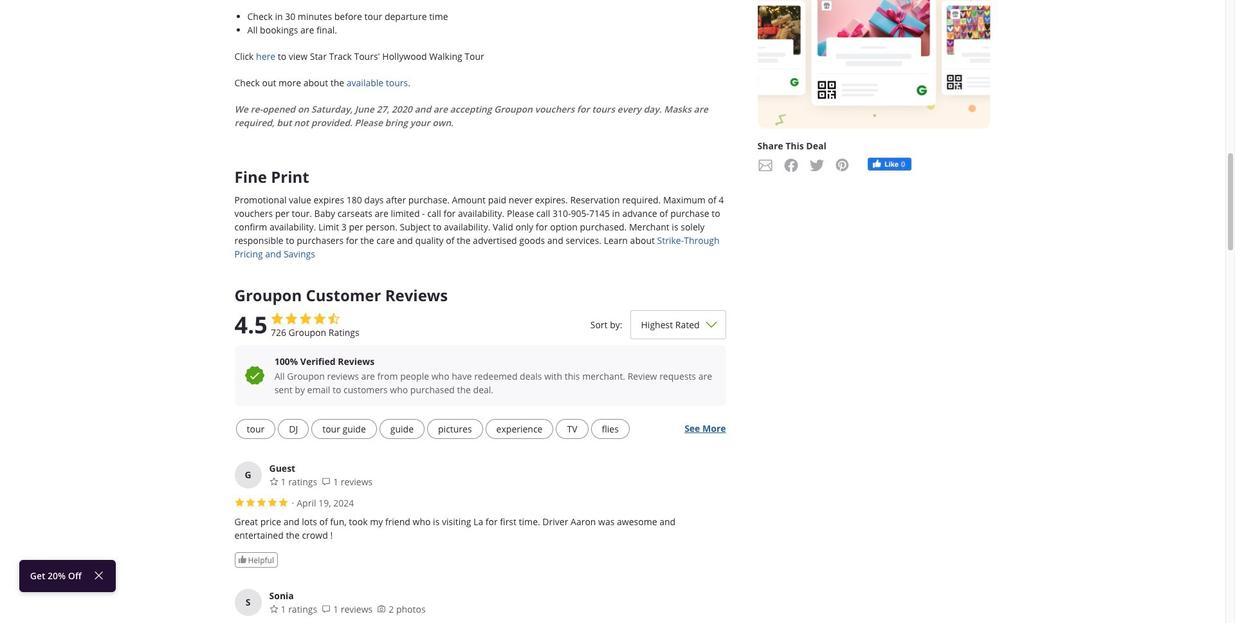 Task type: locate. For each thing, give the bounding box(es) containing it.
1 vertical spatial 1 reviews image
[[322, 604, 331, 613]]

1 reviews image right 1 ratings icon on the bottom of the page
[[322, 477, 331, 486]]

2 1 reviews image from the top
[[322, 604, 331, 613]]

1 reviews image right 1 ratings image in the bottom of the page
[[322, 604, 331, 613]]

pin it with pinterest. image
[[835, 157, 851, 173]]

0 vertical spatial 1 reviews image
[[322, 477, 331, 486]]

2 photos image
[[377, 604, 386, 613]]

TV radio
[[556, 419, 589, 439]]

guide radio
[[380, 419, 425, 439]]

tour radio
[[236, 419, 276, 439]]

1 reviews image for 1 ratings icon on the bottom of the page
[[322, 477, 331, 486]]

1 reviews image
[[322, 477, 331, 486], [322, 604, 331, 613]]

1 1 reviews image from the top
[[322, 477, 331, 486]]

share with facebook. image
[[784, 157, 799, 173]]

1 ratings image
[[269, 477, 278, 486]]

experience radio
[[486, 419, 554, 439]]

option group
[[235, 416, 679, 441]]



Task type: vqa. For each thing, say whether or not it's contained in the screenshot.
Oil
no



Task type: describe. For each thing, give the bounding box(es) containing it.
flies radio
[[591, 419, 630, 439]]

share with twitter. image
[[809, 157, 825, 173]]

1 ratings image
[[269, 604, 278, 613]]

pictures radio
[[427, 419, 483, 439]]

1 reviews image for 1 ratings image in the bottom of the page
[[322, 604, 331, 613]]

share with email. image
[[758, 157, 773, 173]]

tour guide radio
[[312, 419, 377, 439]]

DJ radio
[[278, 419, 309, 439]]



